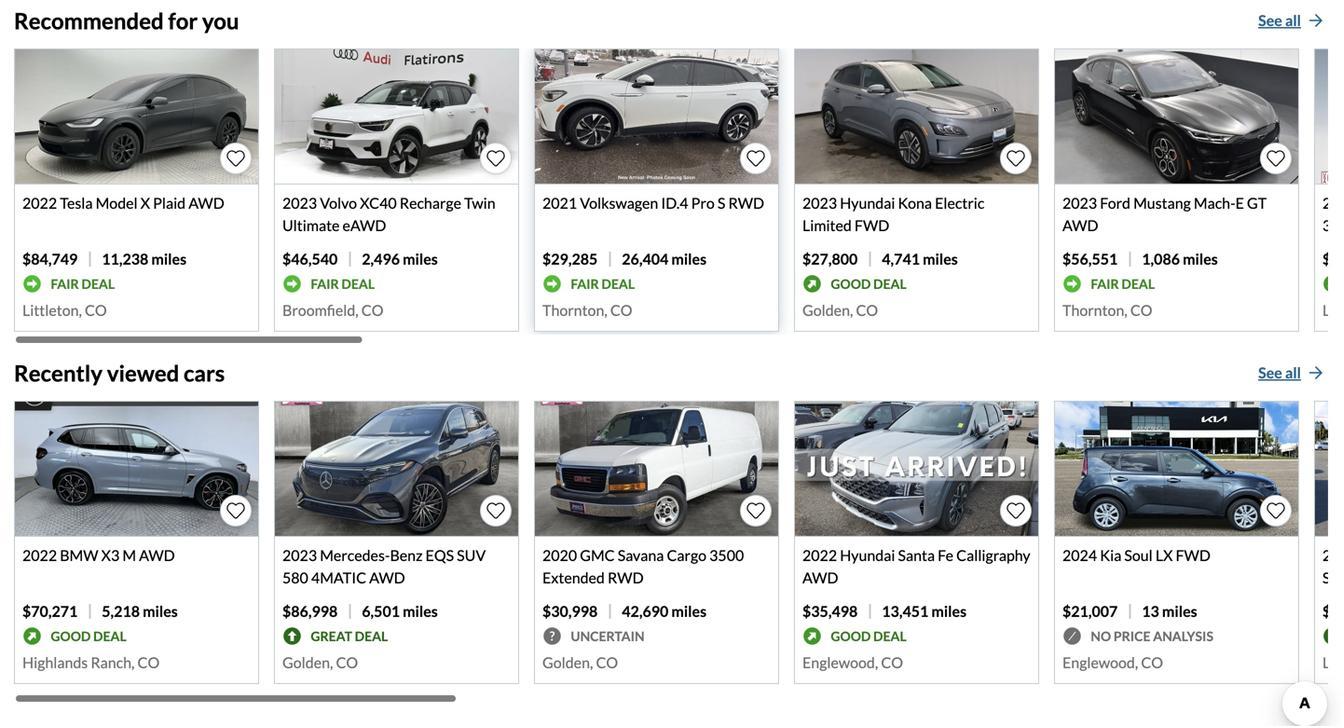 Task type: describe. For each thing, give the bounding box(es) containing it.
eawd
[[343, 216, 386, 235]]

deal for 6,501 miles
[[355, 628, 388, 644]]

broomfield, co
[[282, 301, 384, 319]]

2023 mercedes-benz eqs suv 580 4matic awd image
[[275, 402, 518, 536]]

2023 ford mustang mach-e gt awd
[[1063, 194, 1267, 235]]

5,218
[[102, 602, 140, 621]]

mercedes-
[[320, 546, 390, 565]]

awd inside 2023 ford mustang mach-e gt awd
[[1063, 216, 1099, 235]]

miles for 11,238 miles
[[151, 250, 186, 268]]

deal for 13,451 miles
[[873, 628, 907, 644]]

great
[[311, 628, 352, 644]]

gt
[[1247, 194, 1267, 212]]

miles for 1,086 miles
[[1183, 250, 1218, 268]]

all for recommended for you
[[1285, 11, 1301, 30]]

2022 bmw x3 m awd
[[22, 546, 175, 565]]

you
[[202, 7, 239, 34]]

$17
[[1323, 602, 1342, 621]]

11,238
[[102, 250, 148, 268]]

co for $21,007
[[1141, 654, 1163, 672]]

good deal for recommended for you
[[831, 276, 907, 292]]

1 horizontal spatial fwd
[[1176, 546, 1211, 565]]

13,451 miles
[[882, 602, 967, 621]]

viewed
[[107, 360, 179, 386]]

bmw
[[60, 546, 98, 565]]

42,690 miles
[[622, 602, 707, 621]]

mach-
[[1194, 194, 1236, 212]]

fair for $46,540
[[311, 276, 339, 292]]

fair deal for $56,551
[[1091, 276, 1155, 292]]

2024
[[1063, 546, 1097, 565]]

golden, co for $27,800
[[803, 301, 878, 319]]

volvo
[[320, 194, 357, 212]]

electric
[[935, 194, 985, 212]]

plaid
[[153, 194, 186, 212]]

2023 mercedes-benz eqs suv 580 4matic awd
[[282, 546, 486, 587]]

recommended for you
[[14, 7, 239, 34]]

deal for 1,086 miles
[[1122, 276, 1155, 292]]

2023 hyundai kona electric limited fwd
[[803, 194, 985, 235]]

m
[[122, 546, 136, 565]]

fe
[[938, 546, 954, 565]]

$70,271
[[22, 602, 78, 621]]

xc40
[[360, 194, 397, 212]]

x
[[140, 194, 150, 212]]

1,086 miles
[[1142, 250, 1218, 268]]

2022 tesla model x plaid awd
[[22, 194, 224, 212]]

thornton, co for $29,285
[[542, 301, 632, 319]]

no price analysis
[[1091, 628, 1214, 644]]

ultimate
[[282, 216, 340, 235]]

2022 tesla model x plaid awd image
[[15, 50, 258, 184]]

2024 kia soul lx fwd
[[1063, 546, 1211, 565]]

1,086
[[1142, 250, 1180, 268]]

2020 gmc savana cargo 3500 extended rwd image
[[535, 402, 778, 536]]

kia
[[1100, 546, 1122, 565]]

2016 ford transit cargo 150 3dr swb low roof with sliding passenger side door image
[[1315, 402, 1342, 536]]

uncertain
[[571, 628, 645, 644]]

5,218 miles
[[102, 602, 178, 621]]

co for $46,540
[[361, 301, 384, 319]]

3500
[[709, 546, 744, 565]]

kona
[[898, 194, 932, 212]]

los
[[1323, 654, 1342, 672]]

co for $84,749
[[85, 301, 107, 319]]

2021 volkswagen id.4 pro s rwd
[[542, 194, 764, 212]]

no
[[1091, 628, 1111, 644]]

s
[[718, 194, 726, 212]]

englewood, for $21,007
[[1063, 654, 1138, 672]]

pro
[[691, 194, 715, 212]]

litt
[[1323, 301, 1342, 319]]

2021 volkswagen id.4 pro s rwd image
[[535, 50, 778, 184]]

recently viewed cars
[[14, 360, 225, 386]]

co for $56,551
[[1130, 301, 1153, 319]]

co for $30,998
[[596, 654, 618, 672]]

benz
[[390, 546, 423, 565]]

great deal
[[311, 628, 388, 644]]

awd inside 2023 mercedes-benz eqs suv 580 4matic awd
[[369, 569, 405, 587]]

miles for 6,501 miles
[[403, 602, 438, 621]]

see all image
[[1309, 13, 1324, 28]]

golden, for $86,998
[[282, 654, 333, 672]]

savana
[[618, 546, 664, 565]]

42,690
[[622, 602, 669, 621]]

deal for 2,496 miles
[[342, 276, 375, 292]]

ford
[[1100, 194, 1131, 212]]

rwd inside 2020 gmc savana cargo 3500 extended rwd
[[608, 569, 644, 587]]

$27,800
[[803, 250, 858, 268]]

see all for recently viewed cars
[[1258, 364, 1301, 382]]

englewood, for $35,498
[[803, 654, 878, 672]]

2023 for 2023 mercedes-benz eqs suv 580 4matic awd
[[282, 546, 317, 565]]

2022 hyundai santa fe calligraphy awd
[[803, 546, 1031, 587]]

$35,498
[[803, 602, 858, 621]]

miles for 26,404 miles
[[671, 250, 707, 268]]

see for recently viewed cars
[[1258, 364, 1282, 382]]

suv
[[457, 546, 486, 565]]

miles for 4,741 miles
[[923, 250, 958, 268]]

miles for 5,218 miles
[[143, 602, 178, 621]]

2022 hyundai santa fe calligraphy awd image
[[795, 402, 1038, 536]]

miles for 2,496 miles
[[403, 250, 438, 268]]

good for recommended for you
[[831, 276, 871, 292]]

miles for 42,690 miles
[[671, 602, 707, 621]]

co for $29,285
[[610, 301, 632, 319]]

co for $27,800
[[856, 301, 878, 319]]

2022 bmw x3 m awd image
[[15, 402, 258, 536]]

recommended
[[14, 7, 164, 34]]

awd right plaid at left
[[188, 194, 224, 212]]

see all image
[[1309, 366, 1324, 380]]

deal for 5,218 miles
[[93, 628, 126, 644]]

highlands ranch, co
[[22, 654, 160, 672]]

$46,540
[[282, 250, 338, 268]]

highlands
[[22, 654, 88, 672]]

analysis
[[1153, 628, 1214, 644]]

fair for $29,285
[[571, 276, 599, 292]]

id.4
[[661, 194, 688, 212]]

englewood, co for $35,498
[[803, 654, 903, 672]]

deal for 26,404 miles
[[602, 276, 635, 292]]

6,501 miles
[[362, 602, 438, 621]]

golden, co for $30,998
[[542, 654, 618, 672]]

awd right m
[[139, 546, 175, 565]]

6,501
[[362, 602, 400, 621]]

co for $86,998
[[336, 654, 358, 672]]

deal for 11,238 miles
[[81, 276, 115, 292]]

all for recently viewed cars
[[1285, 364, 1301, 382]]

awd inside 2022 hyundai santa fe calligraphy awd
[[803, 569, 838, 587]]

littleton,
[[22, 301, 82, 319]]

e
[[1236, 194, 1244, 212]]

good deal for recently viewed cars
[[831, 628, 907, 644]]

580
[[282, 569, 308, 587]]

2023 for 2023 ford mustang mach-e gt awd
[[1063, 194, 1097, 212]]

2024 kia soul lx fwd image
[[1055, 402, 1298, 536]]

see for recommended for you
[[1258, 11, 1282, 30]]

2,496 miles
[[362, 250, 438, 268]]



Task type: locate. For each thing, give the bounding box(es) containing it.
tesla
[[60, 194, 93, 212]]

$21,007
[[1063, 602, 1118, 621]]

1 see from the top
[[1258, 11, 1282, 30]]

fair deal down $29,285
[[571, 276, 635, 292]]

good for recently viewed cars
[[831, 628, 871, 644]]

x3
[[101, 546, 120, 565]]

2021
[[542, 194, 577, 212]]

hyundai left santa
[[840, 546, 895, 565]]

1 englewood, from the left
[[803, 654, 878, 672]]

deal down 1,086
[[1122, 276, 1155, 292]]

golden, co down uncertain
[[542, 654, 618, 672]]

fair deal up littleton, co
[[51, 276, 115, 292]]

golden, co for $86,998
[[282, 654, 358, 672]]

1 hyundai from the top
[[840, 194, 895, 212]]

2023
[[282, 194, 317, 212], [803, 194, 837, 212], [1063, 194, 1097, 212], [282, 546, 317, 565]]

2 horizontal spatial golden, co
[[803, 301, 878, 319]]

englewood,
[[803, 654, 878, 672], [1063, 654, 1138, 672]]

co down no price analysis
[[1141, 654, 1163, 672]]

good
[[831, 276, 871, 292], [51, 628, 91, 644], [831, 628, 871, 644]]

miles right 1,086
[[1183, 250, 1218, 268]]

hyundai for recently viewed cars
[[840, 546, 895, 565]]

fair up broomfield,
[[311, 276, 339, 292]]

fair down '$56,551'
[[1091, 276, 1119, 292]]

1 vertical spatial see all link
[[1254, 360, 1328, 386]]

2 all from the top
[[1285, 364, 1301, 382]]

2,496
[[362, 250, 400, 268]]

soul
[[1124, 546, 1153, 565]]

santa
[[898, 546, 935, 565]]

golden, down the $27,800 on the right of the page
[[803, 301, 853, 319]]

thornton, co down '$56,551'
[[1063, 301, 1153, 319]]

hyundai inside 2022 hyundai santa fe calligraphy awd
[[840, 546, 895, 565]]

1 horizontal spatial englewood, co
[[1063, 654, 1163, 672]]

1 vertical spatial all
[[1285, 364, 1301, 382]]

1 vertical spatial fwd
[[1176, 546, 1211, 565]]

ranch,
[[91, 654, 135, 672]]

co down the $27,800 on the right of the page
[[856, 301, 878, 319]]

0 vertical spatial see all link
[[1254, 8, 1328, 34]]

2022 for recently viewed cars
[[22, 546, 57, 565]]

thornton, co
[[542, 301, 632, 319], [1063, 301, 1153, 319]]

golden, down great
[[282, 654, 333, 672]]

see all left see all icon
[[1258, 11, 1301, 30]]

0 horizontal spatial golden, co
[[282, 654, 358, 672]]

littleton, co
[[22, 301, 107, 319]]

good deal down 4,741
[[831, 276, 907, 292]]

2022 up the $35,498
[[803, 546, 837, 565]]

miles for 13 miles
[[1162, 602, 1197, 621]]

see left see all icon
[[1258, 11, 1282, 30]]

4matic
[[311, 569, 366, 587]]

2 englewood, from the left
[[1063, 654, 1138, 672]]

hyundai up limited
[[840, 194, 895, 212]]

0 vertical spatial all
[[1285, 11, 1301, 30]]

mustang
[[1134, 194, 1191, 212]]

1 see all from the top
[[1258, 11, 1301, 30]]

fair deal up 'broomfield, co'
[[311, 276, 375, 292]]

2020 gmc savana cargo 3500 extended rwd
[[542, 546, 744, 587]]

eqs
[[426, 546, 454, 565]]

3 fair deal from the left
[[571, 276, 635, 292]]

co down uncertain
[[596, 654, 618, 672]]

hyundai for recommended for you
[[840, 194, 895, 212]]

all left see all icon
[[1285, 11, 1301, 30]]

1 vertical spatial hyundai
[[840, 546, 895, 565]]

0 horizontal spatial fwd
[[855, 216, 890, 235]]

1 thornton, co from the left
[[542, 301, 632, 319]]

0 vertical spatial fwd
[[855, 216, 890, 235]]

2023 inside 2023 volvo xc40 recharge twin ultimate eawd
[[282, 194, 317, 212]]

2022 for recommended for you
[[22, 194, 57, 212]]

1 fair deal from the left
[[51, 276, 115, 292]]

fair down $29,285
[[571, 276, 599, 292]]

fair deal down '$56,551'
[[1091, 276, 1155, 292]]

englewood, co
[[803, 654, 903, 672], [1063, 654, 1163, 672]]

0 horizontal spatial englewood,
[[803, 654, 878, 672]]

1 horizontal spatial rwd
[[728, 194, 764, 212]]

0 horizontal spatial golden,
[[282, 654, 333, 672]]

$86,998
[[282, 602, 338, 621]]

202
[[1323, 194, 1342, 235]]

fwd inside 2023 hyundai kona electric limited fwd
[[855, 216, 890, 235]]

rwd down savana
[[608, 569, 644, 587]]

1 vertical spatial see all
[[1258, 364, 1301, 382]]

fair deal for $29,285
[[571, 276, 635, 292]]

englewood, down no
[[1063, 654, 1138, 672]]

golden, down uncertain
[[542, 654, 593, 672]]

0 vertical spatial rwd
[[728, 194, 764, 212]]

1 horizontal spatial thornton, co
[[1063, 301, 1153, 319]]

2023 inside 2023 mercedes-benz eqs suv 580 4matic awd
[[282, 546, 317, 565]]

2023 mercedes-benz eqe suv 350 4matic image
[[1315, 50, 1342, 184]]

hyundai inside 2023 hyundai kona electric limited fwd
[[840, 194, 895, 212]]

hyundai
[[840, 194, 895, 212], [840, 546, 895, 565]]

2023 up limited
[[803, 194, 837, 212]]

2023 inside 2023 ford mustang mach-e gt awd
[[1063, 194, 1097, 212]]

4 fair from the left
[[1091, 276, 1119, 292]]

2023 volvo xc40 recharge twin ultimate eawd
[[282, 194, 496, 235]]

golden, for $27,800
[[803, 301, 853, 319]]

golden, for $30,998
[[542, 654, 593, 672]]

miles right 5,218
[[143, 602, 178, 621]]

2 fair deal from the left
[[311, 276, 375, 292]]

good deal
[[831, 276, 907, 292], [51, 628, 126, 644], [831, 628, 907, 644]]

golden, co
[[803, 301, 878, 319], [282, 654, 358, 672], [542, 654, 618, 672]]

0 horizontal spatial thornton, co
[[542, 301, 632, 319]]

deal down 4,741
[[873, 276, 907, 292]]

deal down "6,501"
[[355, 628, 388, 644]]

all
[[1285, 11, 1301, 30], [1285, 364, 1301, 382]]

fair
[[51, 276, 79, 292], [311, 276, 339, 292], [571, 276, 599, 292], [1091, 276, 1119, 292]]

see all left see all image
[[1258, 364, 1301, 382]]

thornton, co for $56,551
[[1063, 301, 1153, 319]]

miles right 2,496
[[403, 250, 438, 268]]

golden, co down great
[[282, 654, 358, 672]]

fair up littleton, co
[[51, 276, 79, 292]]

miles right "6,501"
[[403, 602, 438, 621]]

2023 ford mustang mach-e gt awd image
[[1055, 50, 1298, 184]]

rwd right s
[[728, 194, 764, 212]]

2022 inside 2022 hyundai santa fe calligraphy awd
[[803, 546, 837, 565]]

2023 volvo xc40 recharge twin ultimate eawd image
[[275, 50, 518, 184]]

fair for $56,551
[[1091, 276, 1119, 292]]

fwd up 4,741
[[855, 216, 890, 235]]

see all link
[[1254, 8, 1328, 34], [1254, 360, 1328, 386]]

co down 1,086
[[1130, 301, 1153, 319]]

1 vertical spatial see
[[1258, 364, 1282, 382]]

2023 for 2023 volvo xc40 recharge twin ultimate eawd
[[282, 194, 317, 212]]

miles right 4,741
[[923, 250, 958, 268]]

1 all from the top
[[1285, 11, 1301, 30]]

lx
[[1156, 546, 1173, 565]]

see all link for recently viewed cars
[[1254, 360, 1328, 386]]

$29,285
[[542, 250, 598, 268]]

good down the $27,800 on the right of the page
[[831, 276, 871, 292]]

1 horizontal spatial thornton,
[[1063, 301, 1128, 319]]

deal down 26,404
[[602, 276, 635, 292]]

4,741 miles
[[882, 250, 958, 268]]

co down 13,451
[[881, 654, 903, 672]]

co down 26,404
[[610, 301, 632, 319]]

1 see all link from the top
[[1254, 8, 1328, 34]]

13,451
[[882, 602, 929, 621]]

2022 left bmw
[[22, 546, 57, 565]]

miles right 42,690
[[671, 602, 707, 621]]

thornton, for $29,285
[[542, 301, 607, 319]]

miles
[[151, 250, 186, 268], [403, 250, 438, 268], [671, 250, 707, 268], [923, 250, 958, 268], [1183, 250, 1218, 268], [143, 602, 178, 621], [403, 602, 438, 621], [671, 602, 707, 621], [932, 602, 967, 621], [1162, 602, 1197, 621]]

englewood, co down no
[[1063, 654, 1163, 672]]

fair for $84,749
[[51, 276, 79, 292]]

1 fair from the left
[[51, 276, 79, 292]]

twin
[[464, 194, 496, 212]]

deal up ranch,
[[93, 628, 126, 644]]

awd up the $35,498
[[803, 569, 838, 587]]

0 vertical spatial hyundai
[[840, 194, 895, 212]]

good up the highlands
[[51, 628, 91, 644]]

2 englewood, co from the left
[[1063, 654, 1163, 672]]

$84,749
[[22, 250, 78, 268]]

2 see all link from the top
[[1254, 360, 1328, 386]]

awd up '$56,551'
[[1063, 216, 1099, 235]]

see all for recommended for you
[[1258, 11, 1301, 30]]

rwd
[[728, 194, 764, 212], [608, 569, 644, 587]]

201
[[1323, 546, 1342, 609]]

golden, co down the $27,800 on the right of the page
[[803, 301, 878, 319]]

miles right 26,404
[[671, 250, 707, 268]]

0 horizontal spatial rwd
[[608, 569, 644, 587]]

co down 2,496
[[361, 301, 384, 319]]

2023 left ford
[[1063, 194, 1097, 212]]

13
[[1142, 602, 1159, 621]]

good deal down 13,451
[[831, 628, 907, 644]]

fair deal for $46,540
[[311, 276, 375, 292]]

1 vertical spatial rwd
[[608, 569, 644, 587]]

2 thornton, from the left
[[1063, 301, 1128, 319]]

gmc
[[580, 546, 615, 565]]

2023 for 2023 hyundai kona electric limited fwd
[[803, 194, 837, 212]]

0 horizontal spatial englewood, co
[[803, 654, 903, 672]]

fwd
[[855, 216, 890, 235], [1176, 546, 1211, 565]]

fwd right lx
[[1176, 546, 1211, 565]]

price
[[1114, 628, 1151, 644]]

recharge
[[400, 194, 461, 212]]

co right ranch,
[[137, 654, 160, 672]]

1 englewood, co from the left
[[803, 654, 903, 672]]

volkswagen
[[580, 194, 658, 212]]

2 horizontal spatial golden,
[[803, 301, 853, 319]]

awd
[[188, 194, 224, 212], [1063, 216, 1099, 235], [139, 546, 175, 565], [369, 569, 405, 587], [803, 569, 838, 587]]

thornton, down $29,285
[[542, 301, 607, 319]]

1 thornton, from the left
[[542, 301, 607, 319]]

0 vertical spatial see all
[[1258, 11, 1301, 30]]

co right littleton,
[[85, 301, 107, 319]]

deal for 4,741 miles
[[873, 276, 907, 292]]

englewood, co for $21,007
[[1063, 654, 1163, 672]]

deal down 2,496
[[342, 276, 375, 292]]

$30,998
[[542, 602, 598, 621]]

1 horizontal spatial golden,
[[542, 654, 593, 672]]

2023 hyundai kona electric limited fwd image
[[795, 50, 1038, 184]]

4,741
[[882, 250, 920, 268]]

miles up 'analysis' at bottom
[[1162, 602, 1197, 621]]

englewood, co down the $35,498
[[803, 654, 903, 672]]

awd down benz
[[369, 569, 405, 587]]

2022 left tesla
[[22, 194, 57, 212]]

1 horizontal spatial golden, co
[[542, 654, 618, 672]]

co down great deal
[[336, 654, 358, 672]]

0 vertical spatial see
[[1258, 11, 1282, 30]]

$56,551
[[1063, 250, 1118, 268]]

good down the $35,498
[[831, 628, 871, 644]]

deal down 11,238
[[81, 276, 115, 292]]

englewood, down the $35,498
[[803, 654, 878, 672]]

limited
[[803, 216, 852, 235]]

11,238 miles
[[102, 250, 186, 268]]

fair deal for $84,749
[[51, 276, 115, 292]]

see all link for recommended for you
[[1254, 8, 1328, 34]]

2 fair from the left
[[311, 276, 339, 292]]

cargo
[[667, 546, 707, 565]]

2 thornton, co from the left
[[1063, 301, 1153, 319]]

all left see all image
[[1285, 364, 1301, 382]]

fair deal
[[51, 276, 115, 292], [311, 276, 375, 292], [571, 276, 635, 292], [1091, 276, 1155, 292]]

extended
[[542, 569, 605, 587]]

thornton, down '$56,551'
[[1063, 301, 1128, 319]]

recently
[[14, 360, 103, 386]]

deal down 13,451
[[873, 628, 907, 644]]

co for $35,498
[[881, 654, 903, 672]]

good deal up highlands ranch, co
[[51, 628, 126, 644]]

3 fair from the left
[[571, 276, 599, 292]]

2023 up the ultimate
[[282, 194, 317, 212]]

0 horizontal spatial thornton,
[[542, 301, 607, 319]]

see left see all image
[[1258, 364, 1282, 382]]

thornton, for $56,551
[[1063, 301, 1128, 319]]

26,404 miles
[[622, 250, 707, 268]]

1 horizontal spatial englewood,
[[1063, 654, 1138, 672]]

2 hyundai from the top
[[840, 546, 895, 565]]

model
[[96, 194, 138, 212]]

2023 inside 2023 hyundai kona electric limited fwd
[[803, 194, 837, 212]]

$67
[[1323, 250, 1342, 268]]

4 fair deal from the left
[[1091, 276, 1155, 292]]

miles right 13,451
[[932, 602, 967, 621]]

thornton, co down $29,285
[[542, 301, 632, 319]]

2 see from the top
[[1258, 364, 1282, 382]]

26,404
[[622, 250, 669, 268]]

2 see all from the top
[[1258, 364, 1301, 382]]

miles for 13,451 miles
[[932, 602, 967, 621]]

miles right 11,238
[[151, 250, 186, 268]]

13 miles
[[1142, 602, 1197, 621]]

2023 up 580 in the left bottom of the page
[[282, 546, 317, 565]]



Task type: vqa. For each thing, say whether or not it's contained in the screenshot.
2023 Volvo XC40 Recharge Twin Ultimate eAWD's 2023
yes



